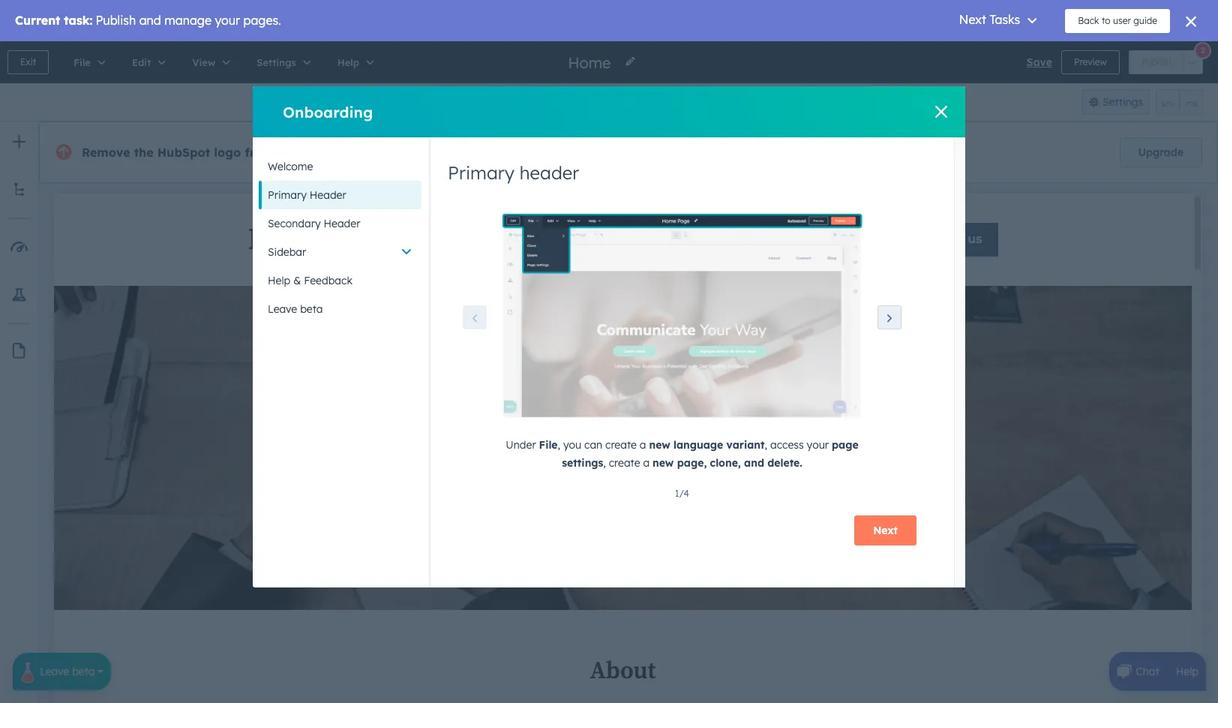Task type: describe. For each thing, give the bounding box(es) containing it.
delete.
[[768, 457, 803, 470]]

header for secondary header
[[324, 217, 361, 230]]

save
[[1027, 56, 1053, 69]]

exit link
[[8, 50, 49, 74]]

0 vertical spatial a
[[640, 439, 647, 452]]

access
[[771, 439, 804, 452]]

secondary header
[[268, 217, 361, 230]]

to
[[1026, 601, 1036, 615]]

beta inside popup button
[[72, 665, 95, 678]]

language
[[674, 439, 724, 452]]

starter.
[[617, 145, 653, 158]]

help & feedback button
[[259, 266, 422, 295]]

next image
[[884, 313, 896, 325]]

set
[[1064, 583, 1079, 597]]

welcome
[[268, 160, 313, 173]]

next button
[[855, 516, 917, 546]]

2 group from the left
[[1156, 89, 1204, 115]]

help for help
[[1177, 665, 1199, 678]]

leave inside popup button
[[40, 665, 69, 678]]

there,
[[985, 583, 1013, 597]]

under file , you can create a new language variant , access your
[[506, 439, 832, 452]]

hi there, have any set up questions? we're here to help.
[[971, 583, 1150, 615]]

your inside "primary header" dialog
[[807, 439, 829, 452]]

page
[[832, 439, 859, 452]]

and
[[745, 457, 765, 470]]

page settings
[[562, 439, 859, 470]]

exit
[[20, 56, 36, 68]]

help & feedback
[[268, 274, 353, 287]]

you
[[564, 439, 582, 452]]

help.
[[1039, 601, 1062, 615]]

secondary
[[268, 217, 321, 230]]

can
[[585, 439, 603, 452]]

unlock premium features with crm suite starter.
[[412, 145, 653, 158]]

1 horizontal spatial ,
[[604, 457, 606, 470]]

questions?
[[1097, 583, 1150, 597]]

with
[[540, 145, 560, 158]]

primary for primary header
[[448, 161, 515, 184]]

sidebar
[[268, 245, 306, 259]]

&
[[294, 274, 301, 287]]

hi
[[971, 583, 982, 597]]

leave beta inside button
[[268, 302, 323, 316]]

leave beta button
[[259, 295, 422, 323]]

from
[[245, 145, 274, 160]]

primary header button
[[259, 181, 422, 209]]

file
[[539, 439, 558, 452]]

variant
[[727, 439, 765, 452]]

2
[[1201, 45, 1206, 55]]

primary header dialog
[[253, 86, 966, 588]]

header for primary header
[[310, 188, 346, 202]]

1 group from the left
[[576, 89, 635, 115]]

premium
[[449, 145, 493, 158]]

, create a new page, clone, and delete.
[[604, 457, 803, 470]]

0 vertical spatial new
[[649, 439, 671, 452]]



Task type: vqa. For each thing, say whether or not it's contained in the screenshot.
United on the bottom of page
no



Task type: locate. For each thing, give the bounding box(es) containing it.
0 vertical spatial header
[[310, 188, 346, 202]]

0 vertical spatial primary
[[448, 161, 515, 184]]

1 horizontal spatial your
[[807, 439, 829, 452]]

leave beta button
[[13, 647, 111, 690]]

your left page
[[807, 439, 829, 452]]

hubspot
[[157, 145, 210, 160]]

a
[[640, 439, 647, 452], [644, 457, 650, 470]]

help left &
[[268, 274, 291, 287]]

remove the hubspot logo from your website pages.
[[82, 145, 400, 160]]

remove
[[82, 145, 130, 160]]

0 vertical spatial beta
[[300, 302, 323, 316]]

leave beta
[[268, 302, 323, 316], [40, 665, 95, 678]]

settings
[[562, 457, 604, 470]]

help inside "button"
[[268, 274, 291, 287]]

help right chat
[[1177, 665, 1199, 678]]

0 horizontal spatial group
[[576, 89, 635, 115]]

beta inside button
[[300, 302, 323, 316]]

1 horizontal spatial group
[[1156, 89, 1204, 115]]

sidebar button
[[259, 238, 422, 266]]

a right can
[[640, 439, 647, 452]]

leave beta inside popup button
[[40, 665, 95, 678]]

have
[[1016, 583, 1040, 597]]

0 horizontal spatial help
[[268, 274, 291, 287]]

new left language
[[649, 439, 671, 452]]

group down publish group
[[1156, 89, 1204, 115]]

crm
[[563, 145, 586, 158]]

features
[[496, 145, 537, 158]]

primary
[[448, 161, 515, 184], [268, 188, 307, 202]]

primary down welcome
[[268, 188, 307, 202]]

,
[[558, 439, 561, 452], [765, 439, 768, 452], [604, 457, 606, 470]]

under
[[506, 439, 536, 452]]

header down welcome button
[[310, 188, 346, 202]]

leave inside button
[[268, 302, 297, 316]]

chat
[[1136, 665, 1160, 678]]

onboarding
[[283, 102, 373, 121]]

preview
[[1075, 56, 1107, 68]]

1 vertical spatial a
[[644, 457, 650, 470]]

1 vertical spatial beta
[[72, 665, 95, 678]]

0 horizontal spatial leave beta
[[40, 665, 95, 678]]

here
[[1001, 601, 1023, 615]]

unlock
[[412, 145, 446, 158]]

publish
[[1142, 56, 1172, 68]]

header
[[520, 161, 580, 184]]

any
[[1042, 583, 1061, 597]]

create
[[606, 439, 637, 452], [609, 457, 641, 470]]

your right from
[[278, 145, 306, 160]]

1 horizontal spatial leave
[[268, 302, 297, 316]]

primary header
[[268, 188, 346, 202]]

primary header
[[448, 161, 580, 184]]

up
[[1081, 583, 1094, 597]]

next
[[874, 524, 898, 538]]

2 horizontal spatial ,
[[765, 439, 768, 452]]

0 vertical spatial leave
[[268, 302, 297, 316]]

1 horizontal spatial beta
[[300, 302, 323, 316]]

1 vertical spatial create
[[609, 457, 641, 470]]

group up suite
[[576, 89, 635, 115]]

, left access
[[765, 439, 768, 452]]

0 horizontal spatial leave
[[40, 665, 69, 678]]

logo
[[214, 145, 241, 160]]

feedback
[[304, 274, 353, 287]]

help for help & feedback
[[268, 274, 291, 287]]

0 horizontal spatial ,
[[558, 439, 561, 452]]

upgrade
[[1139, 146, 1184, 159]]

header
[[310, 188, 346, 202], [324, 217, 361, 230]]

1 vertical spatial header
[[324, 217, 361, 230]]

suite
[[589, 145, 614, 158]]

create right can
[[606, 439, 637, 452]]

1 vertical spatial leave
[[40, 665, 69, 678]]

a down under file , you can create a new language variant , access your
[[644, 457, 650, 470]]

0 horizontal spatial primary
[[268, 188, 307, 202]]

website
[[310, 145, 356, 160]]

pages.
[[360, 145, 400, 160]]

welcome button
[[259, 152, 422, 181]]

previous image
[[469, 313, 481, 325]]

publish group
[[1129, 50, 1204, 74]]

upgrade link
[[1120, 137, 1203, 167]]

1 horizontal spatial primary
[[448, 161, 515, 184]]

None field
[[567, 52, 616, 72]]

primary inside button
[[268, 188, 307, 202]]

, down under file , you can create a new language variant , access your
[[604, 457, 606, 470]]

group
[[576, 89, 635, 115], [1156, 89, 1204, 115]]

1 vertical spatial help
[[1177, 665, 1199, 678]]

0 vertical spatial help
[[268, 274, 291, 287]]

0 vertical spatial create
[[606, 439, 637, 452]]

1 horizontal spatial help
[[1177, 665, 1199, 678]]

0 vertical spatial your
[[278, 145, 306, 160]]

, left you
[[558, 439, 561, 452]]

beta
[[300, 302, 323, 316], [72, 665, 95, 678]]

1 vertical spatial your
[[807, 439, 829, 452]]

preview button
[[1062, 50, 1120, 74]]

0 horizontal spatial your
[[278, 145, 306, 160]]

1 vertical spatial leave beta
[[40, 665, 95, 678]]

settings
[[1103, 95, 1144, 109]]

we're
[[971, 601, 998, 615]]

primary down premium
[[448, 161, 515, 184]]

create right settings
[[609, 457, 641, 470]]

1 horizontal spatial leave beta
[[268, 302, 323, 316]]

page,
[[677, 457, 707, 470]]

new
[[649, 439, 671, 452], [653, 457, 674, 470]]

save button
[[1027, 53, 1053, 71]]

new down under file , you can create a new language variant , access your
[[653, 457, 674, 470]]

settings button
[[1082, 89, 1150, 115]]

your
[[278, 145, 306, 160], [807, 439, 829, 452]]

close image
[[936, 106, 948, 118]]

the
[[134, 145, 154, 160]]

publish button
[[1129, 50, 1185, 74]]

0 vertical spatial leave beta
[[268, 302, 323, 316]]

1/4
[[675, 488, 690, 499]]

1 vertical spatial new
[[653, 457, 674, 470]]

leave
[[268, 302, 297, 316], [40, 665, 69, 678]]

1 vertical spatial primary
[[268, 188, 307, 202]]

header down primary header button
[[324, 217, 361, 230]]

help
[[268, 274, 291, 287], [1177, 665, 1199, 678]]

clone,
[[710, 457, 741, 470]]

secondary header button
[[259, 209, 422, 238]]

primary for primary header
[[268, 188, 307, 202]]

0 horizontal spatial beta
[[72, 665, 95, 678]]



